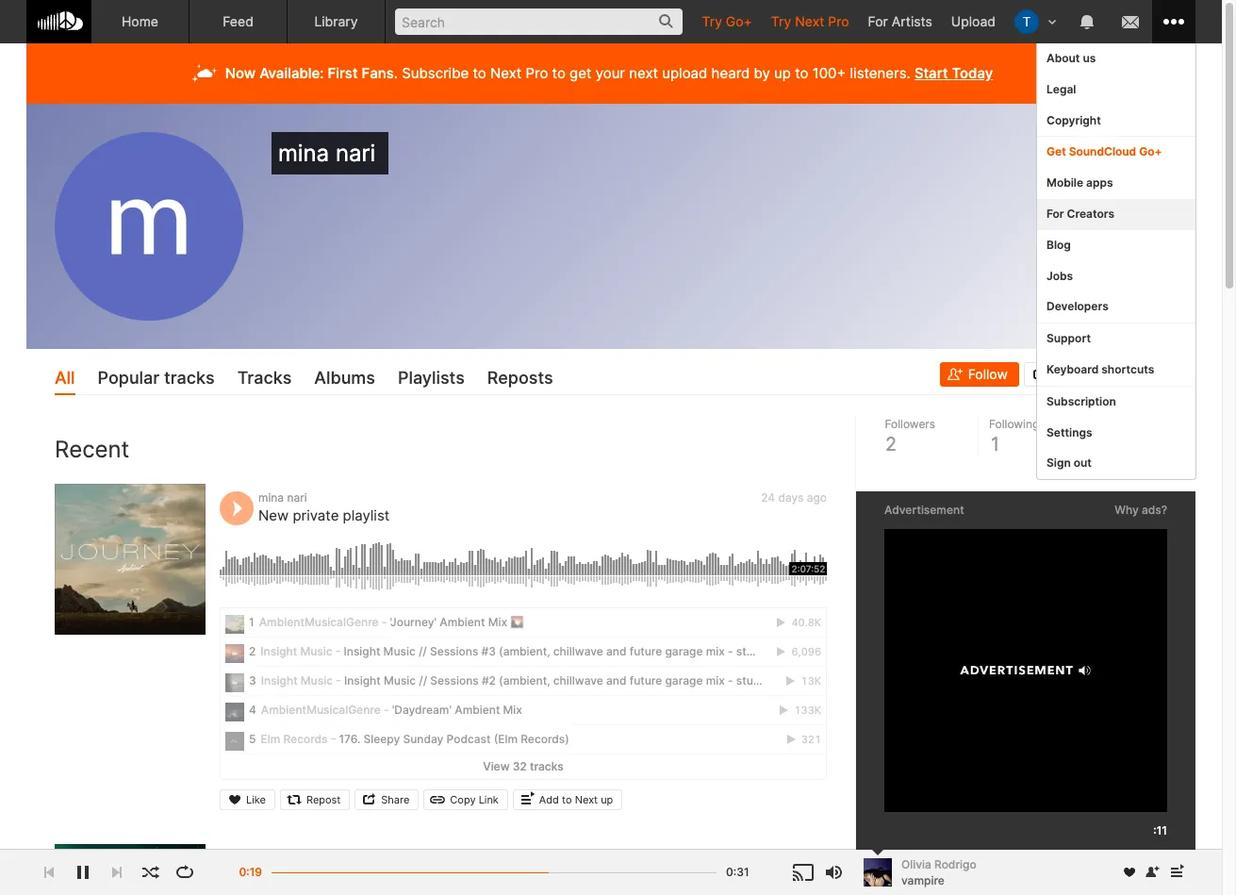 Task type: locate. For each thing, give the bounding box(es) containing it.
0 vertical spatial mina
[[278, 140, 329, 167]]

0 horizontal spatial up
[[601, 794, 614, 807]]

tara schultz's avatar element
[[1015, 9, 1040, 34]]

next up 100+
[[796, 13, 825, 29]]

mina for mina nari new  playlist
[[259, 851, 284, 865]]

0:31
[[726, 865, 750, 879]]

follow button up "following"
[[940, 363, 1020, 387]]

playlists
[[398, 368, 465, 388]]

1 vertical spatial ago
[[807, 851, 827, 865]]

nari inside mina nari new  playlist
[[287, 851, 307, 865]]

1 horizontal spatial share button
[[1024, 363, 1100, 387]]

24 days ago
[[762, 490, 827, 504]]

1 vertical spatial pro
[[526, 64, 548, 82]]

mina up new private playlist link
[[259, 490, 284, 504]]

0 vertical spatial share button
[[1024, 363, 1100, 387]]

us
[[1083, 51, 1097, 65]]

2 24 from the top
[[762, 851, 776, 865]]

1 vertical spatial tracks
[[1084, 417, 1120, 432]]

go+ up heard
[[726, 13, 753, 29]]

0 vertical spatial up
[[775, 64, 791, 82]]

track stats element down selected
[[942, 643, 1168, 664]]

1 vertical spatial days
[[779, 851, 804, 865]]

new down mina nari link
[[259, 506, 289, 524]]

followers
[[886, 417, 936, 432]]

1 new from the top
[[259, 506, 289, 524]]

1 horizontal spatial tracks
[[1084, 417, 1120, 432]]

try inside 'link'
[[772, 13, 792, 29]]

0 horizontal spatial follow
[[969, 366, 1008, 382]]

30
[[995, 626, 1012, 642]]

tracks
[[164, 368, 215, 388], [530, 759, 564, 773]]

view all up :11
[[1120, 762, 1168, 778]]

developers link
[[1038, 292, 1196, 323]]

nari for mina nari new private playlist
[[287, 490, 307, 504]]

new inside mina nari new private playlist
[[259, 506, 289, 524]]

100+
[[813, 64, 847, 82]]

add
[[540, 794, 559, 807]]

ago up "electronic"
[[807, 851, 827, 865]]

1 vertical spatial share
[[381, 794, 410, 807]]

1 days from the top
[[779, 490, 804, 504]]

ago
[[807, 490, 827, 504], [807, 851, 827, 865]]

try for try go+
[[702, 13, 723, 29]]

new inside mina nari new  playlist
[[259, 867, 289, 885]]

1 vertical spatial for
[[1047, 207, 1065, 221]]

share button right 'repost'
[[355, 790, 419, 811]]

2 track stats element from the top
[[942, 712, 1168, 732]]

ago inside the 24 days ago electronic
[[807, 851, 827, 865]]

1 vertical spatial next
[[491, 64, 522, 82]]

up
[[775, 64, 791, 82], [601, 794, 614, 807]]

playlist
[[343, 506, 390, 524], [293, 867, 340, 885]]

nari down first
[[336, 140, 376, 167]]

0 horizontal spatial tracks
[[237, 368, 292, 388]]

try for try next pro
[[772, 13, 792, 29]]

0 vertical spatial all
[[1154, 504, 1168, 520]]

for for for creators
[[1047, 207, 1065, 221]]

2 view all from the top
[[1120, 762, 1168, 778]]

0 vertical spatial view all
[[1120, 504, 1168, 520]]

ads?
[[1142, 503, 1168, 517]]

track stats element up view all link
[[942, 712, 1168, 732]]

0 vertical spatial follow
[[969, 366, 1008, 382]]

for creators
[[1047, 207, 1115, 221]]

vampire
[[902, 873, 945, 887]]

ambient​musical​genre follow
[[942, 807, 1159, 841]]

0 vertical spatial days
[[779, 490, 804, 504]]

1 ago from the top
[[807, 490, 827, 504]]

mina nari's avatar element
[[55, 132, 243, 321]]

developers
[[1047, 299, 1109, 314]]

nari up private
[[287, 490, 307, 504]]

0
[[1084, 433, 1097, 456]]

next down search search box
[[491, 64, 522, 82]]

tracks 0
[[1084, 417, 1120, 456]]

0 horizontal spatial playlist
[[293, 867, 340, 885]]

next
[[796, 13, 825, 29], [491, 64, 522, 82], [575, 794, 598, 807]]

0 vertical spatial share
[[1053, 366, 1089, 382]]

like
[[246, 794, 266, 807]]

mina inside mina nari new private playlist
[[259, 490, 284, 504]]

first
[[328, 64, 358, 82]]

by
[[754, 64, 771, 82]]

follow button
[[940, 363, 1020, 387], [1101, 824, 1168, 845]]

0 horizontal spatial next
[[491, 64, 522, 82]]

1 horizontal spatial pro
[[829, 13, 850, 29]]

view all down sign out link
[[1120, 504, 1168, 520]]

2 horizontal spatial next
[[796, 13, 825, 29]]

0 vertical spatial for
[[868, 13, 888, 29]]

all
[[55, 368, 75, 388]]

1 horizontal spatial share
[[1053, 366, 1089, 382]]

1 horizontal spatial playlist
[[343, 506, 390, 524]]

selected
[[1025, 626, 1080, 642]]

1 vertical spatial follow button
[[1101, 824, 1168, 845]]

about us
[[1047, 51, 1097, 65]]

tracks right '32'
[[530, 759, 564, 773]]

for up the blog at the top of the page
[[1047, 207, 1065, 221]]

fans.
[[362, 64, 398, 82]]

up right the by on the top of the page
[[775, 64, 791, 82]]

view all link
[[885, 756, 1168, 785]]

get
[[570, 64, 592, 82]]

tracks up 0 in the right of the page
[[1084, 417, 1120, 432]]

follow button up 'next up' icon
[[1101, 824, 1168, 845]]

share up subscription
[[1053, 366, 1089, 382]]

playlist right the 0:19
[[293, 867, 340, 885]]

0 vertical spatial nari
[[336, 140, 376, 167]]

1 horizontal spatial up
[[775, 64, 791, 82]]

ago left like image
[[807, 490, 827, 504]]

tracks right popular
[[164, 368, 215, 388]]

1 vertical spatial 24
[[762, 851, 776, 865]]

1 try from the left
[[702, 13, 723, 29]]

mina
[[278, 140, 329, 167], [259, 490, 284, 504], [259, 851, 284, 865]]

view
[[1120, 504, 1151, 520], [483, 759, 510, 773], [1120, 762, 1151, 778]]

playlist right private
[[343, 506, 390, 524]]

pop element
[[885, 542, 932, 589]]

1 vertical spatial playlist
[[293, 867, 340, 885]]

0 vertical spatial playlist
[[343, 506, 390, 524]]

electronic
[[768, 869, 821, 883]]

mina up new  playlist link
[[259, 851, 284, 865]]

days
[[779, 490, 804, 504], [779, 851, 804, 865]]

ago for 24 days ago
[[807, 490, 827, 504]]

0 horizontal spatial try
[[702, 13, 723, 29]]

nari inside mina nari new private playlist
[[287, 490, 307, 504]]

try up heard
[[702, 13, 723, 29]]

to
[[473, 64, 487, 82], [552, 64, 566, 82], [795, 64, 809, 82], [562, 794, 572, 807]]

pro left get
[[526, 64, 548, 82]]

popular tracks link
[[98, 363, 215, 396]]

1 track stats element from the top
[[942, 643, 1168, 664]]

1 vertical spatial nari
[[287, 490, 307, 504]]

artists
[[892, 13, 933, 29]]

recent
[[55, 436, 130, 464]]

tracks inside "link"
[[164, 368, 215, 388]]

1 vertical spatial track stats element
[[942, 712, 1168, 732]]

episode 30 - selected & mixed by kyrro
[[942, 626, 1190, 642]]

mina inside mina nari new  playlist
[[259, 851, 284, 865]]

24 inside the 24 days ago electronic
[[762, 851, 776, 865]]

0 vertical spatial ago
[[807, 490, 827, 504]]

0 horizontal spatial for
[[868, 13, 888, 29]]

0 vertical spatial 24
[[762, 490, 776, 504]]

0 horizontal spatial follow button
[[940, 363, 1020, 387]]

1 all from the top
[[1154, 504, 1168, 520]]

all right why
[[1154, 504, 1168, 520]]

to right 'add'
[[562, 794, 572, 807]]

view 32 tracks link
[[221, 754, 826, 780]]

share button up subscription
[[1024, 363, 1100, 387]]

0 horizontal spatial tracks
[[164, 368, 215, 388]]

1 vertical spatial new
[[259, 867, 289, 885]]

progress bar
[[272, 863, 717, 894]]

1 horizontal spatial go+
[[1140, 145, 1163, 159]]

2 new from the top
[[259, 867, 289, 885]]

mina for mina nari
[[278, 140, 329, 167]]

new down "like" in the left bottom of the page
[[259, 867, 289, 885]]

listeners.
[[851, 64, 911, 82]]

share left copy
[[381, 794, 410, 807]]

1 horizontal spatial follow
[[1127, 828, 1159, 841]]

keyboard
[[1047, 362, 1099, 376]]

try next pro link
[[762, 0, 859, 42]]

1 vertical spatial mina
[[259, 490, 284, 504]]

2 vertical spatial nari
[[287, 851, 307, 865]]

pro inside 'link'
[[829, 13, 850, 29]]

None search field
[[386, 0, 693, 42]]

tracks left albums
[[237, 368, 292, 388]]

track stats element
[[942, 643, 1168, 664], [942, 712, 1168, 732]]

feed link
[[190, 0, 288, 43]]

0 vertical spatial tracks
[[237, 368, 292, 388]]

next right 'add'
[[575, 794, 598, 807]]

0:19
[[239, 865, 262, 879]]

follow
[[969, 366, 1008, 382], [1127, 828, 1159, 841]]

mina down 'available:'
[[278, 140, 329, 167]]

0 vertical spatial new
[[259, 506, 289, 524]]

share
[[1053, 366, 1089, 382], [381, 794, 410, 807]]

2 days from the top
[[779, 851, 804, 865]]

why
[[1115, 503, 1139, 517]]

now
[[225, 64, 256, 82]]

1 vertical spatial follow
[[1127, 828, 1159, 841]]

try next pro
[[772, 13, 850, 29]]

1 vertical spatial up
[[601, 794, 614, 807]]

2 vertical spatial mina
[[259, 851, 284, 865]]

mobile apps
[[1047, 176, 1114, 190]]

to inside button
[[562, 794, 572, 807]]

electronic link
[[753, 868, 827, 885]]

mina nari new private playlist
[[259, 490, 390, 524]]

try right try go+ link on the right
[[772, 13, 792, 29]]

for left artists
[[868, 13, 888, 29]]

new private playlist link
[[259, 506, 390, 524]]

1 vertical spatial view all
[[1120, 762, 1168, 778]]

start
[[915, 64, 949, 82]]

all up :11
[[1154, 762, 1168, 778]]

2 vertical spatial next
[[575, 794, 598, 807]]

tracks link
[[237, 363, 292, 396]]

next inside button
[[575, 794, 598, 807]]

to left 100+
[[795, 64, 809, 82]]

1 vertical spatial share button
[[355, 790, 419, 811]]

1 24 from the top
[[762, 490, 776, 504]]

0 vertical spatial track stats element
[[942, 643, 1168, 664]]

track stats element for episode 30 - selected & mixed by kyrro element
[[942, 643, 1168, 664]]

subscribe
[[402, 64, 469, 82]]

go+ down copyright link
[[1140, 145, 1163, 159]]

view all
[[1120, 504, 1168, 520], [1120, 762, 1168, 778]]

likes
[[929, 504, 957, 520]]

0 vertical spatial next
[[796, 13, 825, 29]]

settings
[[1047, 425, 1093, 439]]

1 vertical spatial all
[[1154, 762, 1168, 778]]

legal link
[[1038, 74, 1196, 105]]

1 horizontal spatial follow button
[[1101, 824, 1168, 845]]

share button
[[1024, 363, 1100, 387], [355, 790, 419, 811]]

episode
[[942, 626, 991, 642]]

0 vertical spatial tracks
[[164, 368, 215, 388]]

1 horizontal spatial try
[[772, 13, 792, 29]]

days inside the 24 days ago electronic
[[779, 851, 804, 865]]

go+
[[726, 13, 753, 29], [1140, 145, 1163, 159]]

available:
[[260, 64, 324, 82]]

0 horizontal spatial share button
[[355, 790, 419, 811]]

playlist inside mina nari new private playlist
[[343, 506, 390, 524]]

nari up new  playlist link
[[287, 851, 307, 865]]

21
[[909, 504, 926, 520]]

by
[[1137, 626, 1153, 642]]

try go+
[[702, 13, 753, 29]]

0 horizontal spatial share
[[381, 794, 410, 807]]

pro up 100+
[[829, 13, 850, 29]]

1 vertical spatial tracks
[[530, 759, 564, 773]]

0 vertical spatial pro
[[829, 13, 850, 29]]

for artists
[[868, 13, 933, 29]]

24 days ago electronic
[[762, 851, 827, 883]]

2 ago from the top
[[807, 851, 827, 865]]

up right 'add'
[[601, 794, 614, 807]]

2 try from the left
[[772, 13, 792, 29]]

1 horizontal spatial next
[[575, 794, 598, 807]]

0 horizontal spatial go+
[[726, 13, 753, 29]]

1 horizontal spatial for
[[1047, 207, 1065, 221]]

heard
[[712, 64, 750, 82]]

keyboard shortcuts
[[1047, 362, 1155, 376]]

24 for 24 days ago
[[762, 490, 776, 504]]

0 vertical spatial follow button
[[940, 363, 1020, 387]]

days for 24 days ago electronic
[[779, 851, 804, 865]]

nari for mina nari
[[336, 140, 376, 167]]



Task type: describe. For each thing, give the bounding box(es) containing it.
new private playlist element
[[55, 484, 206, 635]]

:11
[[1154, 824, 1168, 838]]

'infinite' ambient mix element
[[885, 678, 932, 725]]

track stats element for the 'infinite' ambient mix element
[[942, 712, 1168, 732]]

apps
[[1087, 176, 1114, 190]]

1 horizontal spatial tracks
[[530, 759, 564, 773]]

32
[[513, 759, 527, 773]]

0 horizontal spatial pro
[[526, 64, 548, 82]]

kyrro
[[1157, 626, 1190, 642]]

blog link
[[1038, 230, 1196, 261]]

1 view all from the top
[[1120, 504, 1168, 520]]

repost
[[307, 794, 341, 807]]

why ads?
[[1115, 503, 1168, 517]]

start today link
[[915, 64, 994, 82]]

reposts link
[[488, 363, 553, 396]]

upload link
[[942, 0, 1006, 42]]

1 vertical spatial go+
[[1140, 145, 1163, 159]]

out
[[1074, 456, 1092, 470]]

copy
[[450, 794, 476, 807]]

repost button
[[280, 790, 350, 811]]

following image
[[885, 759, 905, 781]]

24 for 24 days ago electronic
[[762, 851, 776, 865]]

nari for mina nari new  playlist
[[287, 851, 307, 865]]

add to next up
[[540, 794, 614, 807]]

home link
[[92, 0, 190, 43]]

next inside 'link'
[[796, 13, 825, 29]]

share for the rightmost the share popup button
[[1053, 366, 1089, 382]]

mina for mina nari new private playlist
[[259, 490, 284, 504]]

playlist inside mina nari new  playlist
[[293, 867, 340, 885]]

new for new  playlist
[[259, 867, 289, 885]]

legal
[[1047, 82, 1077, 96]]

for creators link
[[1038, 199, 1196, 230]]

mina nari
[[278, 140, 382, 167]]

rodrigo
[[935, 857, 977, 871]]

view all inside view all link
[[1120, 762, 1168, 778]]

upload
[[952, 13, 996, 29]]

albums
[[314, 368, 375, 388]]

mixed
[[1096, 626, 1134, 642]]

copy link
[[450, 794, 499, 807]]

popular tracks
[[98, 368, 215, 388]]

Search search field
[[395, 8, 684, 35]]

for artists link
[[859, 0, 942, 42]]

for for for artists
[[868, 13, 888, 29]]

playlists link
[[398, 363, 465, 396]]

new  playlist element
[[55, 845, 206, 895]]

olivia
[[902, 857, 932, 871]]

advertisement
[[885, 503, 965, 517]]

reposts
[[488, 368, 553, 388]]

to right subscribe
[[473, 64, 487, 82]]

next up image
[[1166, 861, 1189, 884]]

share for the share popup button to the left
[[381, 794, 410, 807]]

try go+ link
[[693, 0, 762, 42]]

vampire element
[[864, 859, 892, 887]]

vampire link
[[902, 872, 945, 889]]

creators
[[1068, 207, 1115, 221]]

21 likes
[[909, 504, 957, 520]]

home
[[122, 13, 159, 29]]

private
[[293, 506, 339, 524]]

to left get
[[552, 64, 566, 82]]

subscription link
[[1038, 387, 1196, 418]]

subscription
[[1047, 394, 1117, 408]]

up inside button
[[601, 794, 614, 807]]

playlist stats element
[[942, 575, 1168, 596]]

add to next up button
[[513, 790, 623, 811]]

jobs
[[1047, 268, 1074, 283]]

mobile apps link
[[1038, 168, 1196, 199]]

olivia rodrigo vampire
[[902, 857, 977, 887]]

tracks for tracks 0
[[1084, 417, 1120, 432]]

ambientmusicalgenre
[[942, 677, 1079, 693]]

all link
[[55, 363, 75, 396]]

0 vertical spatial go+
[[726, 13, 753, 29]]

albums link
[[314, 363, 375, 396]]

followers 2
[[886, 417, 936, 456]]

ambient​musical​genre
[[942, 807, 1079, 823]]

olivia rodrigo link
[[902, 857, 1112, 873]]

sign out link
[[1038, 448, 1196, 479]]

about
[[1047, 51, 1081, 65]]

next
[[629, 64, 659, 82]]

like image
[[885, 501, 905, 524]]

ambientmusicalgenre link
[[942, 677, 1079, 693]]

days for 24 days ago
[[779, 490, 804, 504]]

mina nari new  playlist
[[259, 851, 340, 885]]

about us link
[[1038, 43, 1196, 74]]

popular
[[98, 368, 160, 388]]

library link
[[288, 0, 386, 43]]

-
[[1015, 626, 1021, 642]]

tracks for tracks
[[237, 368, 292, 388]]

shortcuts
[[1102, 362, 1155, 376]]

new for new private playlist
[[259, 506, 289, 524]]

2 all from the top
[[1154, 762, 1168, 778]]

like button
[[220, 790, 275, 811]]

ambient​musical​genre link
[[942, 807, 1094, 824]]

get soundcloud go+
[[1047, 145, 1163, 159]]

new  playlist link
[[259, 867, 340, 885]]

episode 30 - selected & mixed by kyrro element
[[885, 610, 932, 657]]

your
[[596, 64, 625, 82]]

2
[[886, 433, 898, 456]]

following
[[990, 417, 1040, 432]]

get soundcloud go+ link
[[1038, 137, 1196, 168]]

mina nari link
[[259, 490, 307, 504]]

ambientmusicalgenre's avatar element
[[885, 799, 932, 847]]

ago for 24 days ago electronic
[[807, 851, 827, 865]]

copy link button
[[424, 790, 508, 811]]

upload
[[663, 64, 708, 82]]

view 32 tracks
[[483, 759, 564, 773]]

1
[[990, 433, 1002, 456]]

follow inside ambient​musical​genre follow
[[1127, 828, 1159, 841]]



Task type: vqa. For each thing, say whether or not it's contained in the screenshot.
'Tara Schultz's avatar' element to the top
no



